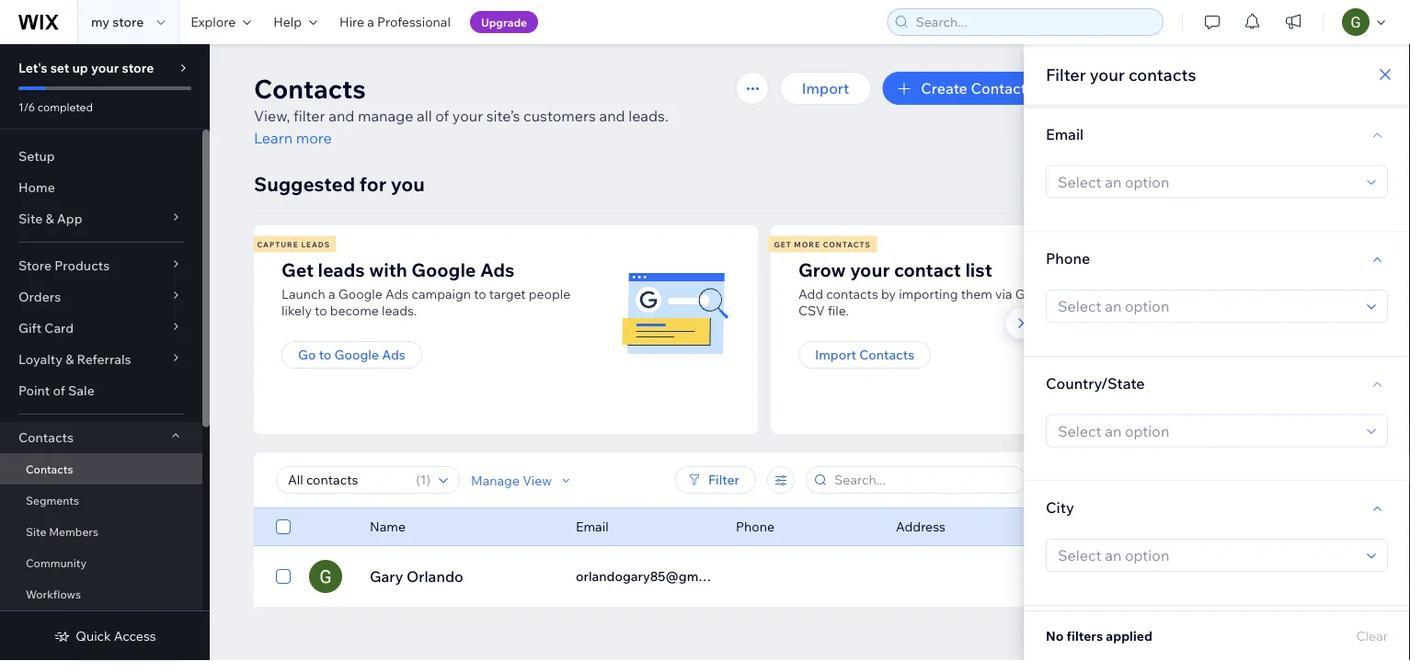 Task type: vqa. For each thing, say whether or not it's contained in the screenshot.
middle Group
no



Task type: describe. For each thing, give the bounding box(es) containing it.
hire
[[340, 14, 365, 30]]

0 horizontal spatial email
[[576, 519, 609, 535]]

people
[[529, 286, 571, 302]]

more
[[795, 240, 821, 249]]

let's set up your store
[[18, 60, 154, 76]]

site members
[[26, 525, 98, 539]]

import button
[[780, 72, 872, 105]]

no
[[1046, 629, 1064, 645]]

select an option field for email
[[1053, 166, 1362, 197]]

google inside button
[[335, 347, 379, 363]]

a inside get leads with google ads launch a google ads campaign to target people likely to become leads.
[[329, 286, 336, 302]]

1 and from the left
[[329, 107, 355, 125]]

add
[[799, 286, 824, 302]]

1
[[420, 472, 426, 488]]

upgrade button
[[470, 11, 538, 33]]

grow
[[799, 258, 846, 281]]

create contact
[[921, 79, 1027, 98]]

via
[[996, 286, 1013, 302]]

site & app
[[18, 211, 82, 227]]

0 vertical spatial ads
[[480, 258, 515, 281]]

point
[[18, 383, 50, 399]]

select an option field for city
[[1053, 540, 1362, 571]]

filter your contacts
[[1046, 64, 1197, 85]]

explore
[[191, 14, 236, 30]]

create
[[921, 79, 968, 98]]

filter
[[294, 107, 325, 125]]

list containing get leads with google ads
[[251, 225, 1283, 434]]

1 vertical spatial google
[[338, 286, 383, 302]]

site & app button
[[0, 203, 202, 235]]

your inside sidebar element
[[91, 60, 119, 76]]

get more contacts
[[774, 240, 871, 249]]

Unsaved view field
[[283, 467, 411, 493]]

country/state
[[1046, 374, 1145, 392]]

of inside sidebar element
[[53, 383, 65, 399]]

site for site members
[[26, 525, 46, 539]]

manage
[[358, 107, 414, 125]]

select an option field for country/state
[[1053, 416, 1362, 447]]

members
[[49, 525, 98, 539]]

quick access
[[76, 629, 156, 645]]

import for import contacts
[[815, 347, 857, 363]]

suggested
[[254, 172, 355, 196]]

setup link
[[0, 141, 202, 172]]

point of sale
[[18, 383, 95, 399]]

leads
[[301, 240, 330, 249]]

leads. inside contacts view, filter and manage all of your site's customers and leads. learn more
[[629, 107, 669, 125]]

community
[[26, 556, 87, 570]]

campaign
[[412, 286, 471, 302]]

them
[[961, 286, 993, 302]]

& for loyalty
[[65, 352, 74, 368]]

1 vertical spatial phone
[[736, 519, 775, 535]]

import contacts button
[[799, 341, 931, 369]]

app
[[57, 211, 82, 227]]

site for site & app
[[18, 211, 43, 227]]

store
[[18, 258, 52, 274]]

capture leads
[[257, 240, 330, 249]]

& for site
[[45, 211, 54, 227]]

sale
[[68, 383, 95, 399]]

site's
[[487, 107, 520, 125]]

products
[[54, 258, 110, 274]]

0 vertical spatial search... field
[[911, 9, 1158, 35]]

more
[[296, 129, 332, 147]]

card
[[44, 320, 74, 336]]

import for import
[[802, 79, 850, 98]]

hire a professional link
[[329, 0, 462, 44]]

target
[[489, 286, 526, 302]]

all
[[417, 107, 432, 125]]

city
[[1046, 499, 1075, 517]]

orders
[[18, 289, 61, 305]]

contacts inside dropdown button
[[18, 430, 74, 446]]

community link
[[0, 548, 202, 579]]

contacts inside grow your contact list add contacts by importing them via gmail or a csv file.
[[827, 286, 879, 302]]

help button
[[262, 0, 329, 44]]

or
[[1054, 286, 1066, 302]]

point of sale link
[[0, 375, 202, 407]]

1 vertical spatial search... field
[[829, 467, 1021, 493]]

you
[[391, 172, 425, 196]]

go to google ads
[[298, 347, 406, 363]]

launch
[[282, 286, 326, 302]]

contact
[[971, 79, 1027, 98]]

let's
[[18, 60, 47, 76]]

help
[[274, 14, 302, 30]]

filters
[[1067, 629, 1104, 645]]

file.
[[828, 303, 849, 319]]

contacts up segments
[[26, 462, 73, 476]]

upgrade
[[481, 15, 527, 29]]

for
[[360, 172, 387, 196]]

to inside button
[[319, 347, 332, 363]]

completed
[[38, 100, 93, 114]]

hire a professional
[[340, 14, 451, 30]]

learn
[[254, 129, 293, 147]]

professional
[[377, 14, 451, 30]]

gift card button
[[0, 313, 202, 344]]

contacts view, filter and manage all of your site's customers and leads. learn more
[[254, 72, 669, 147]]

ads inside go to google ads button
[[382, 347, 406, 363]]

importing
[[899, 286, 958, 302]]

contacts inside contacts view, filter and manage all of your site's customers and leads. learn more
[[254, 72, 366, 104]]



Task type: locate. For each thing, give the bounding box(es) containing it.
go to google ads button
[[282, 341, 422, 369]]

0 horizontal spatial phone
[[736, 519, 775, 535]]

0 horizontal spatial filter
[[709, 472, 740, 488]]

1 horizontal spatial and
[[599, 107, 625, 125]]

( 1 )
[[416, 472, 431, 488]]

go
[[298, 347, 316, 363]]

import inside list
[[815, 347, 857, 363]]

1 horizontal spatial phone
[[1046, 249, 1091, 268]]

setup
[[18, 148, 55, 164]]

a down leads
[[329, 286, 336, 302]]

1 horizontal spatial of
[[436, 107, 449, 125]]

address
[[896, 519, 946, 535]]

gmail
[[1016, 286, 1051, 302]]

segments link
[[0, 485, 202, 516]]

email up the orlandogary85@gmail.com
[[576, 519, 609, 535]]

of left 'sale'
[[53, 383, 65, 399]]

1 vertical spatial filter
[[709, 472, 740, 488]]

view,
[[254, 107, 290, 125]]

store
[[112, 14, 144, 30], [122, 60, 154, 76]]

leads. inside get leads with google ads launch a google ads campaign to target people likely to become leads.
[[382, 303, 417, 319]]

google up become
[[338, 286, 383, 302]]

site down segments
[[26, 525, 46, 539]]

select an option field for phone
[[1053, 291, 1362, 322]]

2 vertical spatial to
[[319, 347, 332, 363]]

to down launch
[[315, 303, 327, 319]]

your inside contacts view, filter and manage all of your site's customers and leads. learn more
[[453, 107, 483, 125]]

1/6
[[18, 100, 35, 114]]

1 vertical spatial to
[[315, 303, 327, 319]]

and right filter
[[329, 107, 355, 125]]

& left app
[[45, 211, 54, 227]]

your inside grow your contact list add contacts by importing them via gmail or a csv file.
[[850, 258, 890, 281]]

leads
[[318, 258, 365, 281]]

and
[[329, 107, 355, 125], [599, 107, 625, 125]]

2 vertical spatial ads
[[382, 347, 406, 363]]

with
[[369, 258, 407, 281]]

0 horizontal spatial leads.
[[382, 303, 417, 319]]

leads.
[[629, 107, 669, 125], [382, 303, 417, 319]]

site down home
[[18, 211, 43, 227]]

1 vertical spatial leads.
[[382, 303, 417, 319]]

google down become
[[335, 347, 379, 363]]

manage
[[471, 472, 520, 488]]

0 vertical spatial google
[[412, 258, 476, 281]]

0 vertical spatial to
[[474, 286, 486, 302]]

import
[[802, 79, 850, 98], [815, 347, 857, 363]]

2 select an option field from the top
[[1053, 291, 1362, 322]]

capture
[[257, 240, 299, 249]]

phone down filter button
[[736, 519, 775, 535]]

ads down with
[[386, 286, 409, 302]]

1 horizontal spatial a
[[367, 14, 374, 30]]

learn more button
[[254, 127, 332, 149]]

filter for filter your contacts
[[1046, 64, 1087, 85]]

email down the filter your contacts on the top of page
[[1046, 124, 1084, 143]]

1 horizontal spatial leads.
[[629, 107, 669, 125]]

home
[[18, 179, 55, 196]]

contacts inside button
[[860, 347, 915, 363]]

filter button
[[675, 467, 756, 494]]

& right loyalty
[[65, 352, 74, 368]]

get leads with google ads launch a google ads campaign to target people likely to become leads.
[[282, 258, 571, 319]]

loyalty & referrals
[[18, 352, 131, 368]]

list
[[966, 258, 993, 281]]

workflows link
[[0, 579, 202, 610]]

csv
[[799, 303, 825, 319]]

contacts down by
[[860, 347, 915, 363]]

1 vertical spatial contacts
[[827, 286, 879, 302]]

quick access button
[[54, 629, 156, 645]]

& inside dropdown button
[[45, 211, 54, 227]]

name
[[370, 519, 406, 535]]

filter inside button
[[709, 472, 740, 488]]

a inside grow your contact list add contacts by importing them via gmail or a csv file.
[[1069, 286, 1076, 302]]

1 horizontal spatial filter
[[1046, 64, 1087, 85]]

loyalty & referrals button
[[0, 344, 202, 375]]

orlando
[[407, 568, 464, 586]]

to right go
[[319, 347, 332, 363]]

search... field up contact
[[911, 9, 1158, 35]]

1 select an option field from the top
[[1053, 166, 1362, 197]]

(
[[416, 472, 420, 488]]

0 vertical spatial import
[[802, 79, 850, 98]]

contacts up filter
[[254, 72, 366, 104]]

quick
[[76, 629, 111, 645]]

& inside popup button
[[65, 352, 74, 368]]

0 horizontal spatial contacts
[[827, 286, 879, 302]]

0 vertical spatial contacts
[[1129, 64, 1197, 85]]

0 vertical spatial filter
[[1046, 64, 1087, 85]]

Search... field
[[911, 9, 1158, 35], [829, 467, 1021, 493]]

0 vertical spatial of
[[436, 107, 449, 125]]

None checkbox
[[276, 516, 291, 538], [276, 566, 291, 588], [276, 516, 291, 538], [276, 566, 291, 588]]

1 vertical spatial store
[[122, 60, 154, 76]]

google
[[412, 258, 476, 281], [338, 286, 383, 302], [335, 347, 379, 363]]

and right customers
[[599, 107, 625, 125]]

workflows
[[26, 588, 81, 601]]

gift card
[[18, 320, 74, 336]]

1 horizontal spatial contacts
[[1129, 64, 1197, 85]]

store inside sidebar element
[[122, 60, 154, 76]]

0 horizontal spatial of
[[53, 383, 65, 399]]

create contact button
[[883, 72, 1049, 105]]

1 horizontal spatial email
[[1046, 124, 1084, 143]]

your
[[91, 60, 119, 76], [1090, 64, 1125, 85], [453, 107, 483, 125], [850, 258, 890, 281]]

list
[[251, 225, 1283, 434]]

3 select an option field from the top
[[1053, 416, 1362, 447]]

store products
[[18, 258, 110, 274]]

grow your contact list add contacts by importing them via gmail or a csv file.
[[799, 258, 1076, 319]]

up
[[72, 60, 88, 76]]

site
[[18, 211, 43, 227], [26, 525, 46, 539]]

a right hire
[[367, 14, 374, 30]]

sidebar element
[[0, 44, 210, 662]]

0 vertical spatial email
[[1046, 124, 1084, 143]]

manage view button
[[471, 472, 574, 489]]

0 vertical spatial site
[[18, 211, 43, 227]]

search... field up address
[[829, 467, 1021, 493]]

applied
[[1106, 629, 1153, 645]]

become
[[330, 303, 379, 319]]

by
[[882, 286, 896, 302]]

0 horizontal spatial a
[[329, 286, 336, 302]]

of inside contacts view, filter and manage all of your site's customers and leads. learn more
[[436, 107, 449, 125]]

likely
[[282, 303, 312, 319]]

a
[[367, 14, 374, 30], [329, 286, 336, 302], [1069, 286, 1076, 302]]

contact
[[894, 258, 962, 281]]

1 vertical spatial import
[[815, 347, 857, 363]]

manage view
[[471, 472, 552, 488]]

ads down get leads with google ads launch a google ads campaign to target people likely to become leads.
[[382, 347, 406, 363]]

of right all
[[436, 107, 449, 125]]

phone
[[1046, 249, 1091, 268], [736, 519, 775, 535]]

site inside dropdown button
[[18, 211, 43, 227]]

0 horizontal spatial and
[[329, 107, 355, 125]]

a right "or"
[[1069, 286, 1076, 302]]

1 vertical spatial &
[[65, 352, 74, 368]]

set
[[50, 60, 69, 76]]

to
[[474, 286, 486, 302], [315, 303, 327, 319], [319, 347, 332, 363]]

1 vertical spatial of
[[53, 383, 65, 399]]

1 vertical spatial email
[[576, 519, 609, 535]]

leads. down with
[[382, 303, 417, 319]]

leads. right customers
[[629, 107, 669, 125]]

orlandogary85@gmail.com
[[576, 569, 742, 585]]

contacts
[[1129, 64, 1197, 85], [827, 286, 879, 302]]

contacts link
[[0, 454, 202, 485]]

1/6 completed
[[18, 100, 93, 114]]

4 select an option field from the top
[[1053, 540, 1362, 571]]

1 vertical spatial ads
[[386, 286, 409, 302]]

1 horizontal spatial &
[[65, 352, 74, 368]]

contacts button
[[0, 422, 202, 454]]

store products button
[[0, 250, 202, 282]]

google up campaign
[[412, 258, 476, 281]]

2 vertical spatial google
[[335, 347, 379, 363]]

to left target
[[474, 286, 486, 302]]

get
[[282, 258, 314, 281]]

2 and from the left
[[599, 107, 625, 125]]

of
[[436, 107, 449, 125], [53, 383, 65, 399]]

store right my
[[112, 14, 144, 30]]

1 vertical spatial site
[[26, 525, 46, 539]]

filter for filter
[[709, 472, 740, 488]]

gary orlando image
[[309, 560, 342, 594]]

0 vertical spatial store
[[112, 14, 144, 30]]

0 vertical spatial leads.
[[629, 107, 669, 125]]

2 horizontal spatial a
[[1069, 286, 1076, 302]]

Select an option field
[[1053, 166, 1362, 197], [1053, 291, 1362, 322], [1053, 416, 1362, 447], [1053, 540, 1362, 571]]

gary orlando
[[370, 568, 464, 586]]

0 horizontal spatial &
[[45, 211, 54, 227]]

my store
[[91, 14, 144, 30]]

0 vertical spatial phone
[[1046, 249, 1091, 268]]

gift
[[18, 320, 42, 336]]

filter
[[1046, 64, 1087, 85], [709, 472, 740, 488]]

store down my store
[[122, 60, 154, 76]]

ads up target
[[480, 258, 515, 281]]

contacts down point of sale
[[18, 430, 74, 446]]

loyalty
[[18, 352, 63, 368]]

phone up "or"
[[1046, 249, 1091, 268]]

0 vertical spatial &
[[45, 211, 54, 227]]



